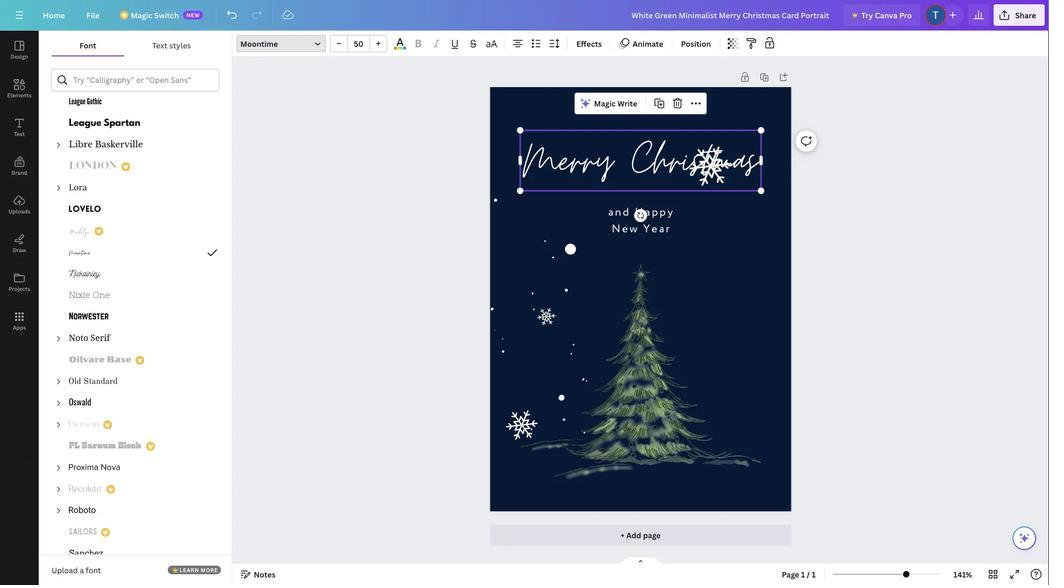 Task type: describe. For each thing, give the bounding box(es) containing it.
pl barnum block image
[[69, 440, 142, 453]]

elements button
[[0, 69, 39, 108]]

canva assistant image
[[1018, 532, 1031, 545]]

page
[[782, 569, 800, 580]]

league gothic image
[[69, 96, 102, 109]]

try canva pro button
[[844, 4, 921, 26]]

– – number field
[[351, 38, 366, 49]]

norwester image
[[69, 311, 109, 324]]

write
[[618, 98, 638, 109]]

side panel tab list
[[0, 31, 39, 341]]

brand button
[[0, 147, 39, 186]]

upload
[[52, 565, 78, 575]]

christmas
[[632, 129, 759, 192]]

sailors image
[[69, 526, 97, 539]]

learn
[[180, 567, 199, 574]]

share
[[1016, 10, 1037, 20]]

moontime image
[[69, 246, 91, 259]]

file
[[86, 10, 100, 20]]

+
[[621, 530, 625, 540]]

lovelo image
[[69, 203, 101, 216]]

apps
[[13, 324, 26, 331]]

magic switch
[[131, 10, 179, 20]]

and
[[609, 204, 631, 220]]

position
[[681, 38, 711, 49]]

league spartan image
[[69, 117, 141, 130]]

1 1 from the left
[[802, 569, 806, 580]]

magic write button
[[577, 95, 642, 112]]

brand
[[11, 169, 27, 176]]

old standard image
[[69, 376, 118, 388]]

try
[[862, 10, 874, 20]]

notes button
[[237, 566, 280, 583]]

Design title text field
[[623, 4, 839, 26]]

merry christmas
[[523, 129, 759, 192]]

+ add page
[[621, 530, 661, 540]]

apps button
[[0, 302, 39, 341]]

uploads
[[9, 208, 30, 215]]

new
[[187, 11, 200, 19]]

share button
[[994, 4, 1045, 26]]

draw
[[13, 246, 26, 254]]

effects
[[577, 38, 602, 49]]

magic for magic write
[[594, 98, 616, 109]]

proxima nova image
[[69, 462, 121, 475]]

design
[[10, 53, 28, 60]]

oilvare base image
[[69, 354, 131, 367]]

sanchez image
[[69, 548, 103, 561]]

elements
[[7, 91, 32, 99]]

font
[[86, 565, 101, 575]]

uploads button
[[0, 186, 39, 224]]

pierson image
[[69, 419, 99, 431]]

recoleta image
[[69, 483, 102, 496]]

happy
[[635, 204, 675, 220]]

text styles
[[152, 40, 191, 50]]

year
[[644, 221, 672, 237]]



Task type: vqa. For each thing, say whether or not it's contained in the screenshot.
Apps
yes



Task type: locate. For each thing, give the bounding box(es) containing it.
magic write
[[594, 98, 638, 109]]

projects button
[[0, 263, 39, 302]]

effects button
[[572, 35, 607, 52]]

canva
[[875, 10, 898, 20]]

nickainley image
[[69, 268, 101, 281]]

new
[[612, 221, 639, 237]]

font button
[[52, 35, 124, 55]]

1 horizontal spatial magic
[[594, 98, 616, 109]]

main menu bar
[[0, 0, 1050, 31]]

notes
[[254, 569, 276, 580]]

text styles button
[[124, 35, 219, 55]]

show pages image
[[615, 556, 667, 565]]

text for text styles
[[152, 40, 168, 50]]

magic left switch
[[131, 10, 153, 20]]

moontime button
[[237, 35, 326, 52]]

draw button
[[0, 224, 39, 263]]

roboto image
[[69, 505, 96, 518]]

magic left write
[[594, 98, 616, 109]]

141% button
[[946, 566, 981, 583]]

animate
[[633, 38, 664, 49]]

0 horizontal spatial text
[[14, 130, 25, 137]]

oswald image
[[69, 397, 91, 410]]

madelyn image
[[69, 225, 90, 238]]

try canva pro
[[862, 10, 912, 20]]

page 1 / 1
[[782, 569, 816, 580]]

2 1 from the left
[[812, 569, 816, 580]]

1 horizontal spatial text
[[152, 40, 168, 50]]

london image
[[69, 160, 117, 173]]

styles
[[169, 40, 191, 50]]

text button
[[0, 108, 39, 147]]

design button
[[0, 31, 39, 69]]

0 horizontal spatial magic
[[131, 10, 153, 20]]

tree
[[39, 91, 232, 565]]

and happy new year
[[609, 204, 675, 237]]

magic inside button
[[594, 98, 616, 109]]

color range image
[[394, 47, 406, 49]]

libre baskerville image
[[69, 139, 143, 152]]

learn more
[[180, 567, 218, 574]]

home
[[43, 10, 65, 20]]

add
[[627, 530, 642, 540]]

+ add page button
[[490, 525, 792, 546]]

switch
[[154, 10, 179, 20]]

nixie one image
[[69, 289, 110, 302]]

magic inside the main menu bar
[[131, 10, 153, 20]]

0 vertical spatial text
[[152, 40, 168, 50]]

1 vertical spatial magic
[[594, 98, 616, 109]]

/
[[807, 569, 810, 580]]

Try "Calligraphy" or "Open Sans" search field
[[73, 70, 212, 90]]

1 horizontal spatial 1
[[812, 569, 816, 580]]

file button
[[78, 4, 108, 26]]

1 left /
[[802, 569, 806, 580]]

page
[[643, 530, 661, 540]]

text up brand button
[[14, 130, 25, 137]]

upload a font
[[52, 565, 101, 575]]

font
[[80, 40, 96, 50]]

1 vertical spatial text
[[14, 130, 25, 137]]

moontime
[[240, 38, 278, 49]]

noto serif image
[[69, 332, 111, 345]]

0 horizontal spatial 1
[[802, 569, 806, 580]]

home link
[[34, 4, 74, 26]]

projects
[[9, 285, 30, 292]]

141%
[[954, 569, 973, 580]]

group
[[330, 35, 387, 52]]

magic
[[131, 10, 153, 20], [594, 98, 616, 109]]

text
[[152, 40, 168, 50], [14, 130, 25, 137]]

text left styles
[[152, 40, 168, 50]]

position button
[[677, 35, 716, 52]]

0 vertical spatial magic
[[131, 10, 153, 20]]

learn more button
[[168, 566, 221, 575]]

pro
[[900, 10, 912, 20]]

merry
[[523, 129, 613, 192]]

text for text
[[14, 130, 25, 137]]

lora image
[[69, 182, 87, 195]]

1 right /
[[812, 569, 816, 580]]

a
[[80, 565, 84, 575]]

text inside side panel tab list
[[14, 130, 25, 137]]

magic for magic switch
[[131, 10, 153, 20]]

1
[[802, 569, 806, 580], [812, 569, 816, 580]]

animate button
[[616, 35, 668, 52]]

more
[[201, 567, 218, 574]]



